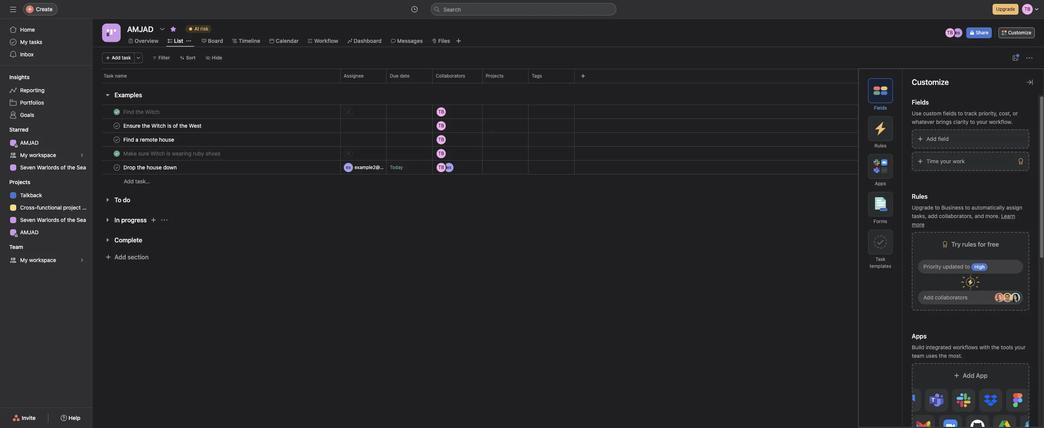 Task type: vqa. For each thing, say whether or not it's contained in the screenshot.
1st Completed image from the top of the HEADER EXAMPLES tree grid at the top
yes



Task type: describe. For each thing, give the bounding box(es) containing it.
insights button
[[0, 73, 30, 81]]

add for add section
[[114, 254, 126, 261]]

my tasks link
[[5, 36, 88, 48]]

hide sidebar image
[[10, 6, 16, 12]]

to
[[114, 197, 121, 204]]

save options image
[[1012, 55, 1019, 61]]

task
[[122, 55, 131, 61]]

overview link
[[128, 37, 158, 45]]

find the witch cell
[[93, 105, 341, 119]]

add for add collaborators
[[923, 295, 933, 301]]

tasks,
[[912, 213, 927, 220]]

for
[[978, 241, 986, 248]]

inbox link
[[5, 48, 88, 61]]

talkback link
[[5, 189, 88, 202]]

team
[[912, 353, 924, 360]]

0 horizontal spatial fields
[[874, 105, 887, 111]]

projects inside row
[[486, 73, 504, 79]]

workflow
[[314, 38, 338, 44]]

to left high
[[965, 264, 970, 270]]

global element
[[0, 19, 93, 65]]

warlords for talkback
[[37, 217, 59, 224]]

your inside build integrated workflows with the tools your team uses the most.
[[1015, 345, 1026, 351]]

today
[[390, 165, 403, 171]]

my workspace link inside teams element
[[5, 254, 88, 267]]

calendar
[[276, 38, 299, 44]]

customize button
[[999, 27, 1035, 38]]

more section actions image
[[161, 217, 168, 224]]

add field image
[[581, 74, 585, 79]]

home link
[[5, 24, 88, 36]]

insights element
[[0, 70, 93, 123]]

sea for amjad
[[77, 164, 86, 171]]

1 horizontal spatial fields
[[912, 99, 929, 106]]

completed checkbox for find the witch text box
[[112, 107, 121, 117]]

progress
[[121, 217, 147, 224]]

at risk
[[194, 26, 208, 32]]

add section button
[[102, 251, 152, 265]]

linked projects for find the witch cell
[[482, 105, 529, 119]]

my workspace for the my workspace link within teams element
[[20, 257, 56, 264]]

ex button
[[344, 163, 385, 172]]

tb
[[947, 30, 953, 36]]

whatever
[[912, 119, 935, 125]]

workflow.
[[989, 119, 1013, 125]]

business
[[941, 205, 964, 211]]

task templates
[[870, 257, 891, 270]]

header examples tree grid
[[93, 104, 1044, 189]]

my workspace link inside starred element
[[5, 149, 88, 162]]

time your work button
[[912, 152, 1029, 171]]

help
[[69, 415, 80, 422]]

starred element
[[0, 123, 93, 176]]

learn more link
[[912, 213, 1015, 228]]

add app
[[963, 373, 988, 380]]

projects element
[[0, 176, 93, 241]]

reporting link
[[5, 84, 88, 97]]

workflow link
[[308, 37, 338, 45]]

amjad for 1st amjad link from the bottom
[[20, 229, 39, 236]]

rules
[[962, 241, 976, 248]]

dashboard
[[354, 38, 382, 44]]

time
[[927, 158, 939, 165]]

my workspace for the my workspace link in starred element
[[20, 152, 56, 159]]

try
[[952, 241, 961, 248]]

add for add field
[[927, 136, 937, 142]]

completed checkbox for ensure the witch is of the west text box
[[112, 121, 121, 131]]

the right with
[[991, 345, 999, 351]]

add tab image
[[456, 38, 462, 44]]

of for talkback
[[61, 217, 66, 224]]

upgrade to business to automatically assign tasks, add collaborators, and more.
[[912, 205, 1022, 220]]

fields
[[943, 110, 957, 117]]

more actions image
[[1026, 55, 1033, 61]]

portfolios link
[[5, 97, 88, 109]]

to up add
[[935, 205, 940, 211]]

ensure the witch is of the west cell
[[93, 119, 341, 133]]

cost,
[[999, 110, 1011, 117]]

find a remote house cell
[[93, 133, 341, 147]]

goals link
[[5, 109, 88, 121]]

free
[[988, 241, 999, 248]]

talkback
[[20, 192, 42, 199]]

sort button
[[176, 53, 199, 63]]

to down track
[[970, 119, 975, 125]]

linked projects for find a remote house cell
[[482, 133, 529, 147]]

upgrade for upgrade to business to automatically assign tasks, add collaborators, and more.
[[912, 205, 934, 211]]

name
[[115, 73, 127, 79]]

customize inside customize dropdown button
[[1008, 30, 1031, 36]]

uses
[[926, 353, 938, 360]]

due date
[[390, 73, 410, 79]]

build
[[912, 345, 924, 351]]

with
[[979, 345, 990, 351]]

upgrade button
[[993, 4, 1019, 15]]

high
[[975, 265, 985, 270]]

1 vertical spatial rules
[[912, 193, 928, 200]]

workspace for see details, my workspace icon inside teams element
[[29, 257, 56, 264]]

1 horizontal spatial apps
[[912, 333, 927, 340]]

collaborators,
[[939, 213, 973, 220]]

workflows
[[953, 345, 978, 351]]

Search tasks, projects, and more text field
[[431, 3, 616, 15]]

files link
[[432, 37, 450, 45]]

my for my tasks link
[[20, 39, 28, 45]]

invite button
[[7, 412, 41, 426]]

field
[[938, 136, 949, 142]]

add for add task
[[112, 55, 120, 61]]

completed image for make sure witch is wearing ruby shoes text field
[[112, 149, 121, 158]]

completed checkbox for drop the house down text field
[[112, 163, 121, 172]]

cross-functional project plan
[[20, 205, 93, 211]]

to up clarity
[[958, 110, 963, 117]]

updated
[[943, 264, 964, 270]]

completed checkbox for make sure witch is wearing ruby shoes text field
[[112, 149, 121, 158]]

dashboard link
[[348, 37, 382, 45]]

app
[[976, 373, 988, 380]]

sea for talkback
[[77, 217, 86, 224]]

my for the my workspace link within teams element
[[20, 257, 28, 264]]

do
[[123, 197, 130, 204]]

at risk button
[[182, 24, 215, 34]]

more.
[[986, 213, 1000, 220]]

2 expand task list for this section image from the top
[[104, 217, 111, 224]]

cross-functional project plan link
[[5, 202, 93, 214]]

your inside button
[[940, 158, 951, 165]]

timeline
[[239, 38, 260, 44]]

tab actions image
[[186, 39, 191, 43]]

task name
[[104, 73, 127, 79]]

add for add task…
[[124, 178, 134, 185]]

section
[[128, 254, 149, 261]]

add for add app
[[963, 373, 974, 380]]

my tasks
[[20, 39, 42, 45]]

goals
[[20, 112, 34, 118]]

add task… button
[[124, 178, 150, 186]]

build integrated workflows with the tools your team uses the most.
[[912, 345, 1026, 360]]

the inside projects "element"
[[67, 217, 75, 224]]

show options image
[[159, 26, 165, 32]]

priority updated to high
[[923, 264, 985, 270]]

seven warlords of the sea link for amjad
[[5, 162, 88, 174]]

home
[[20, 26, 35, 33]]

list
[[174, 38, 183, 44]]

0 horizontal spatial customize
[[912, 78, 949, 87]]

time your work
[[927, 158, 965, 165]]

reporting
[[20, 87, 45, 94]]

plan
[[82, 205, 93, 211]]

more actions image
[[136, 56, 141, 60]]

portfolios
[[20, 99, 44, 106]]

2 amjad link from the top
[[5, 227, 88, 239]]

make sure witch is wearing ruby shoes cell
[[93, 147, 341, 161]]

help button
[[56, 412, 85, 426]]

Drop the house down text field
[[122, 164, 179, 172]]

the down integrated at the bottom right of the page
[[939, 353, 947, 360]]

to up learn more link
[[965, 205, 970, 211]]

work
[[953, 158, 965, 165]]

ex inside button
[[346, 165, 351, 170]]

team
[[9, 244, 23, 251]]



Task type: locate. For each thing, give the bounding box(es) containing it.
1 vertical spatial my
[[20, 152, 28, 159]]

0 vertical spatial seven warlords of the sea link
[[5, 162, 88, 174]]

warlords up the talkback link
[[37, 164, 59, 171]]

0 horizontal spatial your
[[940, 158, 951, 165]]

2 vertical spatial my
[[20, 257, 28, 264]]

completed checkbox inside drop the house down cell
[[112, 163, 121, 172]]

row containing ex
[[93, 160, 1044, 175]]

workspace inside teams element
[[29, 257, 56, 264]]

add left field
[[927, 136, 937, 142]]

1 horizontal spatial upgrade
[[996, 6, 1015, 12]]

most.
[[949, 353, 963, 360]]

my workspace link down team
[[5, 254, 88, 267]]

0 vertical spatial projects
[[486, 73, 504, 79]]

Make sure Witch is wearing ruby shoes text field
[[122, 150, 223, 158]]

and
[[975, 213, 984, 220]]

1 of from the top
[[61, 164, 66, 171]]

customize up save options icon
[[1008, 30, 1031, 36]]

upgrade inside button
[[996, 6, 1015, 12]]

filter button
[[149, 53, 173, 63]]

0 vertical spatial task
[[104, 73, 114, 79]]

1 workspace from the top
[[29, 152, 56, 159]]

1 vertical spatial of
[[61, 217, 66, 224]]

1 horizontal spatial your
[[977, 119, 988, 125]]

the down project
[[67, 217, 75, 224]]

templates
[[870, 264, 891, 270]]

seven up projects dropdown button
[[20, 164, 35, 171]]

completed image
[[112, 107, 121, 117], [112, 121, 121, 131], [112, 163, 121, 172]]

of down "cross-functional project plan"
[[61, 217, 66, 224]]

0 vertical spatial completed checkbox
[[112, 107, 121, 117]]

amjad inside projects "element"
[[20, 229, 39, 236]]

completed image for ensure the witch is of the west text box
[[112, 121, 121, 131]]

2 horizontal spatial your
[[1015, 345, 1026, 351]]

seven warlords of the sea down "cross-functional project plan"
[[20, 217, 86, 224]]

3 completed image from the top
[[112, 163, 121, 172]]

1 completed checkbox from the top
[[112, 107, 121, 117]]

examples button
[[114, 88, 142, 102]]

completed image inside drop the house down cell
[[112, 163, 121, 172]]

0 vertical spatial my workspace
[[20, 152, 56, 159]]

date
[[400, 73, 410, 79]]

Ensure the Witch is of the West text field
[[122, 122, 204, 130]]

1 vertical spatial amjad
[[20, 229, 39, 236]]

task for task templates
[[876, 257, 886, 263]]

1 amjad link from the top
[[5, 137, 88, 149]]

sort
[[186, 55, 196, 61]]

board link
[[202, 37, 223, 45]]

project
[[63, 205, 81, 211]]

tags for ensure the witch is of the west cell
[[528, 119, 575, 133]]

hide button
[[202, 53, 226, 63]]

use
[[912, 110, 922, 117]]

1 vertical spatial seven warlords of the sea link
[[5, 214, 88, 227]]

task up templates
[[876, 257, 886, 263]]

completed checkbox inside find a remote house cell
[[112, 135, 121, 144]]

your down priority,
[[977, 119, 988, 125]]

add inside "button"
[[112, 55, 120, 61]]

completed checkbox for find a remote house 'text field'
[[112, 135, 121, 144]]

amjad link up teams element
[[5, 227, 88, 239]]

complete
[[114, 237, 142, 244]]

1 seven from the top
[[20, 164, 35, 171]]

functional
[[37, 205, 62, 211]]

invite
[[22, 415, 36, 422]]

linked projects for make sure witch is wearing ruby shoes cell
[[482, 147, 529, 161]]

projects up talkback
[[9, 179, 30, 186]]

warlords inside starred element
[[37, 164, 59, 171]]

1 horizontal spatial projects
[[486, 73, 504, 79]]

tags for find the witch cell
[[528, 105, 575, 119]]

1 vertical spatial seven warlords of the sea
[[20, 217, 86, 224]]

task…
[[135, 178, 150, 185]]

0 vertical spatial expand task list for this section image
[[104, 197, 111, 203]]

1 vertical spatial see details, my workspace image
[[80, 258, 84, 263]]

0 vertical spatial seven warlords of the sea
[[20, 164, 86, 171]]

seven inside starred element
[[20, 164, 35, 171]]

2 my workspace link from the top
[[5, 254, 88, 267]]

customize
[[1008, 30, 1031, 36], [912, 78, 949, 87]]

seven for talkback
[[20, 217, 35, 224]]

teams element
[[0, 241, 93, 268]]

0 vertical spatial your
[[977, 119, 988, 125]]

brings
[[936, 119, 952, 125]]

completed image inside find the witch cell
[[112, 107, 121, 117]]

my workspace link
[[5, 149, 88, 162], [5, 254, 88, 267]]

1 vertical spatial completed image
[[112, 149, 121, 158]]

2 vertical spatial completed checkbox
[[112, 135, 121, 144]]

seven warlords of the sea up the talkback link
[[20, 164, 86, 171]]

task
[[104, 73, 114, 79], [876, 257, 886, 263]]

1 vertical spatial customize
[[912, 78, 949, 87]]

forms
[[874, 219, 887, 225]]

my inside teams element
[[20, 257, 28, 264]]

warlords for amjad
[[37, 164, 59, 171]]

of inside starred element
[[61, 164, 66, 171]]

add inside button
[[927, 136, 937, 142]]

1 vertical spatial my workspace
[[20, 257, 56, 264]]

to do
[[114, 197, 130, 204]]

learn
[[1001, 213, 1015, 220]]

list link
[[168, 37, 183, 45]]

add
[[928, 213, 938, 220]]

task inside row
[[104, 73, 114, 79]]

1 vertical spatial task
[[876, 257, 886, 263]]

0 vertical spatial ex
[[955, 30, 960, 36]]

2 see details, my workspace image from the top
[[80, 258, 84, 263]]

projects
[[486, 73, 504, 79], [9, 179, 30, 186]]

1 completed image from the top
[[112, 107, 121, 117]]

0 vertical spatial completed checkbox
[[112, 149, 121, 158]]

messages
[[397, 38, 423, 44]]

tasks
[[29, 39, 42, 45]]

drop the house down cell
[[93, 160, 341, 175]]

1 vertical spatial completed checkbox
[[112, 121, 121, 131]]

use custom fields to track priority, cost, or whatever brings clarity to your workflow.
[[912, 110, 1018, 125]]

2 completed image from the top
[[112, 121, 121, 131]]

2 workspace from the top
[[29, 257, 56, 264]]

task inside task templates
[[876, 257, 886, 263]]

1 vertical spatial sea
[[77, 217, 86, 224]]

0 horizontal spatial task
[[104, 73, 114, 79]]

my workspace link down starred
[[5, 149, 88, 162]]

of inside projects "element"
[[61, 217, 66, 224]]

Find a remote house text field
[[122, 136, 177, 144]]

completed image inside find a remote house cell
[[112, 135, 121, 144]]

my
[[20, 39, 28, 45], [20, 152, 28, 159], [20, 257, 28, 264]]

priority
[[923, 264, 941, 270]]

to do button
[[114, 193, 130, 207]]

2 seven warlords of the sea link from the top
[[5, 214, 88, 227]]

team button
[[0, 244, 23, 251]]

seven warlords of the sea link for talkback
[[5, 214, 88, 227]]

seven down cross-
[[20, 217, 35, 224]]

see details, my workspace image for the my workspace link within teams element
[[80, 258, 84, 263]]

see details, my workspace image inside starred element
[[80, 153, 84, 158]]

amjad for amjad link within the starred element
[[20, 140, 39, 146]]

1 my workspace from the top
[[20, 152, 56, 159]]

1 vertical spatial amjad link
[[5, 227, 88, 239]]

seven warlords of the sea inside projects "element"
[[20, 217, 86, 224]]

upgrade up 'tasks,'
[[912, 205, 934, 211]]

2 vertical spatial completed image
[[112, 163, 121, 172]]

apps up build
[[912, 333, 927, 340]]

1 my from the top
[[20, 39, 28, 45]]

1 vertical spatial warlords
[[37, 217, 59, 224]]

1 vertical spatial completed image
[[112, 121, 121, 131]]

files
[[438, 38, 450, 44]]

Find the Witch text field
[[122, 108, 162, 116]]

2 vertical spatial your
[[1015, 345, 1026, 351]]

apps up forms
[[875, 181, 886, 187]]

1 amjad from the top
[[20, 140, 39, 146]]

2 sea from the top
[[77, 217, 86, 224]]

1 seven warlords of the sea from the top
[[20, 164, 86, 171]]

to
[[958, 110, 963, 117], [970, 119, 975, 125], [935, 205, 940, 211], [965, 205, 970, 211], [965, 264, 970, 270]]

create
[[36, 6, 53, 12]]

upgrade up customize dropdown button
[[996, 6, 1015, 12]]

0 vertical spatial sea
[[77, 164, 86, 171]]

expand task list for this section image
[[104, 197, 111, 203], [104, 217, 111, 224]]

board
[[208, 38, 223, 44]]

linked projects for drop the house down cell
[[482, 160, 529, 175]]

3 my from the top
[[20, 257, 28, 264]]

completed checkbox inside make sure witch is wearing ruby shoes cell
[[112, 149, 121, 158]]

0 horizontal spatial upgrade
[[912, 205, 934, 211]]

1 horizontal spatial ex
[[955, 30, 960, 36]]

amjad down starred
[[20, 140, 39, 146]]

Completed checkbox
[[112, 149, 121, 158], [112, 163, 121, 172]]

collaborators
[[935, 295, 968, 301]]

messages link
[[391, 37, 423, 45]]

more
[[912, 222, 925, 228]]

1 sea from the top
[[77, 164, 86, 171]]

1 horizontal spatial task
[[876, 257, 886, 263]]

the up the talkback link
[[67, 164, 75, 171]]

1 vertical spatial your
[[940, 158, 951, 165]]

add left section
[[114, 254, 126, 261]]

0 vertical spatial rules
[[875, 143, 887, 149]]

my inside starred element
[[20, 152, 28, 159]]

cross-
[[20, 205, 37, 211]]

workspace for see details, my workspace icon within starred element
[[29, 152, 56, 159]]

add task
[[112, 55, 131, 61]]

my workspace down starred
[[20, 152, 56, 159]]

my workspace down team
[[20, 257, 56, 264]]

1 vertical spatial seven
[[20, 217, 35, 224]]

amjad link inside starred element
[[5, 137, 88, 149]]

completed image
[[112, 135, 121, 144], [112, 149, 121, 158]]

2 my workspace from the top
[[20, 257, 56, 264]]

0 horizontal spatial rules
[[875, 143, 887, 149]]

0 vertical spatial warlords
[[37, 164, 59, 171]]

0 vertical spatial upgrade
[[996, 6, 1015, 12]]

the
[[67, 164, 75, 171], [67, 217, 75, 224], [991, 345, 999, 351], [939, 353, 947, 360]]

of for amjad
[[61, 164, 66, 171]]

history image
[[411, 6, 418, 12]]

0 vertical spatial amjad link
[[5, 137, 88, 149]]

see details, my workspace image for the my workspace link in starred element
[[80, 153, 84, 158]]

1 see details, my workspace image from the top
[[80, 153, 84, 158]]

2 my from the top
[[20, 152, 28, 159]]

expand task list for this section image
[[104, 237, 111, 244]]

my left tasks
[[20, 39, 28, 45]]

3 completed checkbox from the top
[[112, 135, 121, 144]]

see details, my workspace image inside teams element
[[80, 258, 84, 263]]

my down starred
[[20, 152, 28, 159]]

1 vertical spatial apps
[[912, 333, 927, 340]]

1 vertical spatial ex
[[346, 165, 351, 170]]

add field
[[927, 136, 949, 142]]

seven
[[20, 164, 35, 171], [20, 217, 35, 224]]

close details image
[[1027, 79, 1033, 85]]

add task… row
[[93, 174, 1044, 189]]

add a task to this section image
[[151, 217, 157, 224]]

projects inside projects dropdown button
[[9, 179, 30, 186]]

my inside global element
[[20, 39, 28, 45]]

0 horizontal spatial ex
[[346, 165, 351, 170]]

add inside row
[[124, 178, 134, 185]]

1 vertical spatial my workspace link
[[5, 254, 88, 267]]

2 amjad from the top
[[20, 229, 39, 236]]

0 vertical spatial customize
[[1008, 30, 1031, 36]]

assign
[[1006, 205, 1022, 211]]

seven warlords of the sea inside starred element
[[20, 164, 86, 171]]

tags for make sure witch is wearing ruby shoes cell
[[528, 147, 575, 161]]

add task…
[[124, 178, 150, 185]]

2 seven warlords of the sea from the top
[[20, 217, 86, 224]]

apps
[[875, 181, 886, 187], [912, 333, 927, 340]]

2 completed image from the top
[[112, 149, 121, 158]]

sea inside projects "element"
[[77, 217, 86, 224]]

1 horizontal spatial rules
[[912, 193, 928, 200]]

add left the task…
[[124, 178, 134, 185]]

completed checkbox inside find the witch cell
[[112, 107, 121, 117]]

amjad inside starred element
[[20, 140, 39, 146]]

seven warlords of the sea link up the talkback link
[[5, 162, 88, 174]]

1 vertical spatial upgrade
[[912, 205, 934, 211]]

your inside use custom fields to track priority, cost, or whatever brings clarity to your workflow.
[[977, 119, 988, 125]]

amjad link down "goals" link
[[5, 137, 88, 149]]

0 vertical spatial see details, my workspace image
[[80, 153, 84, 158]]

1 horizontal spatial customize
[[1008, 30, 1031, 36]]

row
[[93, 69, 1044, 83], [102, 83, 1035, 84], [93, 104, 1044, 120], [93, 118, 1044, 134], [93, 132, 1044, 148], [93, 146, 1044, 161], [93, 160, 1044, 175]]

fields up use
[[912, 99, 929, 106]]

seven warlords of the sea link down functional
[[5, 214, 88, 227]]

my workspace
[[20, 152, 56, 159], [20, 257, 56, 264]]

seven for amjad
[[20, 164, 35, 171]]

upgrade for upgrade
[[996, 6, 1015, 12]]

0 vertical spatial seven
[[20, 164, 35, 171]]

2 seven from the top
[[20, 217, 35, 224]]

sea
[[77, 164, 86, 171], [77, 217, 86, 224]]

share
[[976, 30, 989, 36]]

ex
[[955, 30, 960, 36], [346, 165, 351, 170]]

1 vertical spatial projects
[[9, 179, 30, 186]]

1 vertical spatial completed checkbox
[[112, 163, 121, 172]]

1 completed checkbox from the top
[[112, 149, 121, 158]]

0 vertical spatial my workspace link
[[5, 149, 88, 162]]

None text field
[[125, 22, 155, 36]]

seven warlords of the sea for talkback
[[20, 217, 86, 224]]

sea inside starred element
[[77, 164, 86, 171]]

1 vertical spatial expand task list for this section image
[[104, 217, 111, 224]]

your right tools
[[1015, 345, 1026, 351]]

collapse task list for this section image
[[104, 92, 111, 98]]

expand task list for this section image left in
[[104, 217, 111, 224]]

your left work
[[940, 158, 951, 165]]

at
[[194, 26, 199, 32]]

2 warlords from the top
[[37, 217, 59, 224]]

seven warlords of the sea
[[20, 164, 86, 171], [20, 217, 86, 224]]

expand task list for this section image left 'to'
[[104, 197, 111, 203]]

seven inside projects "element"
[[20, 217, 35, 224]]

in progress button
[[114, 213, 147, 227]]

add section
[[114, 254, 149, 261]]

amjad up team
[[20, 229, 39, 236]]

1 expand task list for this section image from the top
[[104, 197, 111, 203]]

task left name
[[104, 73, 114, 79]]

0 vertical spatial completed image
[[112, 135, 121, 144]]

0 horizontal spatial apps
[[875, 181, 886, 187]]

in progress
[[114, 217, 147, 224]]

fields left use
[[874, 105, 887, 111]]

completed image for find a remote house 'text field'
[[112, 135, 121, 144]]

1 my workspace link from the top
[[5, 149, 88, 162]]

my down team
[[20, 257, 28, 264]]

0 vertical spatial amjad
[[20, 140, 39, 146]]

board image
[[107, 28, 116, 38]]

tools
[[1001, 345, 1013, 351]]

completed image for drop the house down text field
[[112, 163, 121, 172]]

customize up custom
[[912, 78, 949, 87]]

fields
[[912, 99, 929, 106], [874, 105, 887, 111]]

workspace inside starred element
[[29, 152, 56, 159]]

0 vertical spatial completed image
[[112, 107, 121, 117]]

2 completed checkbox from the top
[[112, 163, 121, 172]]

of up the talkback link
[[61, 164, 66, 171]]

my workspace inside teams element
[[20, 257, 56, 264]]

2 of from the top
[[61, 217, 66, 224]]

projects up linked projects for find the witch cell
[[486, 73, 504, 79]]

1 completed image from the top
[[112, 135, 121, 144]]

add field button
[[912, 130, 1029, 149]]

completed image inside make sure witch is wearing ruby shoes cell
[[112, 149, 121, 158]]

the inside starred element
[[67, 164, 75, 171]]

automatically
[[972, 205, 1005, 211]]

0 vertical spatial my
[[20, 39, 28, 45]]

rules
[[875, 143, 887, 149], [912, 193, 928, 200]]

track
[[965, 110, 977, 117]]

completed image for find the witch text box
[[112, 107, 121, 117]]

tags
[[532, 73, 542, 79]]

1 seven warlords of the sea link from the top
[[5, 162, 88, 174]]

in
[[114, 217, 120, 224]]

0 horizontal spatial projects
[[9, 179, 30, 186]]

my workspace inside starred element
[[20, 152, 56, 159]]

my for the my workspace link in starred element
[[20, 152, 28, 159]]

assignee
[[344, 73, 364, 79]]

completed image inside ensure the witch is of the west cell
[[112, 121, 121, 131]]

0 vertical spatial workspace
[[29, 152, 56, 159]]

calendar link
[[270, 37, 299, 45]]

create button
[[23, 3, 58, 15]]

collaborators
[[436, 73, 465, 79]]

seven warlords of the sea link inside starred element
[[5, 162, 88, 174]]

task for task name
[[104, 73, 114, 79]]

tags for drop the house down cell
[[528, 160, 575, 175]]

1 warlords from the top
[[37, 164, 59, 171]]

completed checkbox inside ensure the witch is of the west cell
[[112, 121, 121, 131]]

Completed checkbox
[[112, 107, 121, 117], [112, 121, 121, 131], [112, 135, 121, 144]]

filter
[[158, 55, 170, 61]]

warlords down cross-functional project plan link on the left top
[[37, 217, 59, 224]]

see details, my workspace image
[[80, 153, 84, 158], [80, 258, 84, 263]]

remove from starred image
[[170, 26, 176, 32]]

2 completed checkbox from the top
[[112, 121, 121, 131]]

1 vertical spatial workspace
[[29, 257, 56, 264]]

0 vertical spatial of
[[61, 164, 66, 171]]

upgrade inside upgrade to business to automatically assign tasks, add collaborators, and more.
[[912, 205, 934, 211]]

your
[[977, 119, 988, 125], [940, 158, 951, 165], [1015, 345, 1026, 351]]

clarity
[[953, 119, 969, 125]]

integrated
[[926, 345, 951, 351]]

add left task
[[112, 55, 120, 61]]

add left collaborators in the right bottom of the page
[[923, 295, 933, 301]]

0 vertical spatial apps
[[875, 181, 886, 187]]

risk
[[200, 26, 208, 32]]

row containing task name
[[93, 69, 1044, 83]]

warlords inside projects "element"
[[37, 217, 59, 224]]

add left app
[[963, 373, 974, 380]]

timeline link
[[232, 37, 260, 45]]

seven warlords of the sea for amjad
[[20, 164, 86, 171]]



